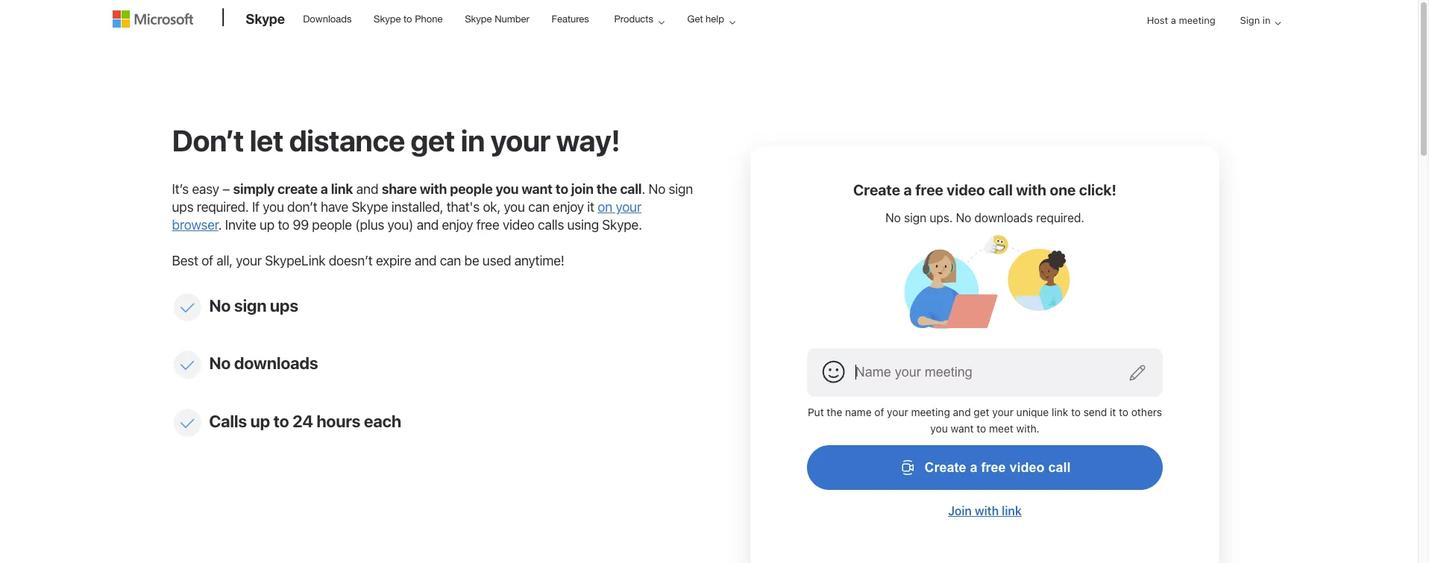 Task type: locate. For each thing, give the bounding box(es) containing it.
and
[[357, 181, 379, 197], [417, 217, 439, 233], [415, 253, 437, 269], [953, 406, 971, 418]]

create inside heading
[[854, 181, 901, 198]]

features link
[[545, 1, 596, 37]]

the right put
[[827, 406, 843, 418]]

products
[[614, 13, 654, 25]]

link down create a free video call
[[1002, 504, 1022, 518]]

no left 'ups.'
[[886, 211, 901, 224]]

create inside button
[[925, 460, 967, 475]]

to left 99
[[278, 217, 290, 233]]

with left "one"
[[1017, 181, 1047, 198]]

0 vertical spatial the
[[597, 181, 617, 197]]

up right . invite
[[260, 217, 275, 233]]

1 vertical spatial downloads
[[234, 353, 318, 373]]

Open avatar picker button
[[819, 358, 849, 387]]

1 vertical spatial in
[[461, 122, 485, 157]]

ups down it's
[[172, 199, 194, 215]]

0 horizontal spatial call
[[620, 181, 642, 197]]

get help
[[688, 13, 725, 25]]

0 horizontal spatial want
[[522, 181, 553, 197]]

create a free video call button
[[807, 445, 1164, 490]]

0 horizontal spatial link
[[331, 181, 353, 197]]

1 horizontal spatial with
[[975, 504, 999, 518]]

in right 'sign' on the right top of page
[[1263, 14, 1271, 26]]

0 vertical spatial it
[[587, 199, 595, 215]]

your
[[491, 122, 551, 157], [616, 199, 642, 215], [236, 253, 262, 269], [887, 406, 909, 418], [993, 406, 1014, 418]]

with right the join
[[975, 504, 999, 518]]

0 horizontal spatial meeting
[[911, 406, 951, 418]]

up
[[260, 217, 275, 233], [250, 411, 270, 431]]

2 horizontal spatial call
[[1049, 460, 1071, 475]]

0 vertical spatial can
[[528, 199, 550, 215]]

sign in
[[1241, 14, 1271, 26]]

0 horizontal spatial people
[[312, 217, 352, 233]]

the
[[597, 181, 617, 197], [827, 406, 843, 418]]

1 vertical spatial enjoy
[[442, 217, 473, 233]]

1 horizontal spatial of
[[875, 406, 885, 418]]

call inside button
[[1049, 460, 1071, 475]]

1 vertical spatial free
[[477, 217, 500, 233]]

1 vertical spatial of
[[875, 406, 885, 418]]

1 horizontal spatial call
[[989, 181, 1013, 198]]

enjoy down that's
[[442, 217, 473, 233]]

0 vertical spatial ups
[[172, 199, 194, 215]]

2 vertical spatial sign
[[234, 295, 267, 315]]

video left calls
[[503, 217, 535, 233]]

video for create a free video call with one click!
[[947, 181, 986, 198]]

browser
[[172, 217, 218, 233]]

your up skype.
[[616, 199, 642, 215]]

1 vertical spatial create
[[925, 460, 967, 475]]

0 vertical spatial downloads
[[975, 211, 1033, 224]]

0 vertical spatial meeting
[[1179, 14, 1216, 26]]

free down ok,
[[477, 217, 500, 233]]

people up that's
[[450, 181, 493, 197]]

free up 'ups.'
[[916, 181, 944, 198]]

video inside heading
[[947, 181, 986, 198]]

sign
[[669, 181, 693, 197], [904, 211, 927, 224], [234, 295, 267, 315]]

video down with.
[[1010, 460, 1045, 475]]

1 horizontal spatial video
[[947, 181, 986, 198]]

video inside button
[[1010, 460, 1045, 475]]

to left join
[[556, 181, 569, 197]]

1 horizontal spatial meeting
[[1179, 14, 1216, 26]]

meeting right host
[[1179, 14, 1216, 26]]

downloads
[[303, 13, 352, 25]]

call for create a free video call with one click!
[[989, 181, 1013, 198]]

1 vertical spatial ups
[[270, 295, 298, 315]]

2 vertical spatial free
[[982, 460, 1006, 475]]

free for create a free video call with one click!
[[916, 181, 944, 198]]

with
[[420, 181, 447, 197], [1017, 181, 1047, 198], [975, 504, 999, 518]]

video up the no sign ups. no downloads required. at the right
[[947, 181, 986, 198]]

put
[[808, 406, 824, 418]]

0 horizontal spatial the
[[597, 181, 617, 197]]

meeting down name your meeting "text field"
[[911, 406, 951, 418]]

simply
[[233, 181, 275, 197]]

meeting inside put the name of your meeting and get your unique link to send it to others you want to meet with.
[[911, 406, 951, 418]]

you
[[496, 181, 519, 197], [263, 199, 284, 215], [504, 199, 525, 215], [931, 422, 948, 435]]

0 vertical spatial create
[[854, 181, 901, 198]]

no for no downloads
[[209, 353, 231, 373]]

2 horizontal spatial video
[[1010, 460, 1045, 475]]

0 horizontal spatial sign
[[234, 295, 267, 315]]

1 horizontal spatial sign
[[669, 181, 693, 197]]

required. inside . no sign ups required. if you don't have skype installed, that's ok, you can enjoy it
[[197, 199, 249, 215]]

required.
[[197, 199, 249, 215], [1037, 211, 1085, 224]]

it inside . no sign ups required. if you don't have skype installed, that's ok, you can enjoy it
[[587, 199, 595, 215]]

1 horizontal spatial the
[[827, 406, 843, 418]]

your right all,
[[236, 253, 262, 269]]

it right send
[[1110, 406, 1117, 418]]

can left be
[[440, 253, 461, 269]]

free inside button
[[982, 460, 1006, 475]]

your left way!
[[491, 122, 551, 157]]

0 vertical spatial up
[[260, 217, 275, 233]]

1 vertical spatial the
[[827, 406, 843, 418]]

0 horizontal spatial ups
[[172, 199, 194, 215]]

in up that's
[[461, 122, 485, 157]]

1 vertical spatial meeting
[[911, 406, 951, 418]]

it
[[587, 199, 595, 215], [1110, 406, 1117, 418]]

a inside heading
[[904, 181, 912, 198]]

sign for no sign ups
[[234, 295, 267, 315]]

skype left phone
[[374, 13, 401, 25]]

0 horizontal spatial can
[[440, 253, 461, 269]]

skype up "(plus"
[[352, 199, 388, 215]]

1 vertical spatial up
[[250, 411, 270, 431]]

1 vertical spatial want
[[951, 422, 974, 435]]

can up calls
[[528, 199, 550, 215]]

0 vertical spatial enjoy
[[553, 199, 584, 215]]

1 horizontal spatial ups
[[270, 295, 298, 315]]

using
[[567, 217, 599, 233]]

sign for no sign ups. no downloads required.
[[904, 211, 927, 224]]

skype left downloads link
[[246, 10, 285, 27]]

meeting
[[1179, 14, 1216, 26], [911, 406, 951, 418]]

1 vertical spatial get
[[974, 406, 990, 418]]

ups
[[172, 199, 194, 215], [270, 295, 298, 315]]

people down have
[[312, 217, 352, 233]]

1 horizontal spatial downloads
[[975, 211, 1033, 224]]

that's
[[447, 199, 480, 215]]

1 vertical spatial sign
[[904, 211, 927, 224]]

no for no sign ups. no downloads required.
[[886, 211, 901, 224]]

all,
[[217, 253, 233, 269]]

enjoy inside . no sign ups required. if you don't have skype installed, that's ok, you can enjoy it
[[553, 199, 584, 215]]

get up meet
[[974, 406, 990, 418]]

0 vertical spatial people
[[450, 181, 493, 197]]

free for create a free video call
[[982, 460, 1006, 475]]

required. down –
[[197, 199, 249, 215]]

1 horizontal spatial can
[[528, 199, 550, 215]]

1 horizontal spatial enjoy
[[553, 199, 584, 215]]

and down name your meeting "text field"
[[953, 406, 971, 418]]

meet
[[990, 422, 1014, 435]]

ups.
[[930, 211, 953, 224]]

0 horizontal spatial get
[[411, 122, 455, 157]]

no inside . no sign ups required. if you don't have skype installed, that's ok, you can enjoy it
[[649, 181, 666, 197]]

products button
[[602, 1, 677, 37]]

installed,
[[392, 199, 444, 215]]

Name your meeting text field
[[807, 348, 1164, 397]]

and down installed,
[[417, 217, 439, 233]]

menu bar
[[1136, 1, 1288, 51]]

link right unique
[[1052, 406, 1069, 418]]

want up calls
[[522, 181, 553, 197]]

1 vertical spatial video
[[503, 217, 535, 233]]

join with link
[[949, 504, 1022, 518]]

name
[[846, 406, 872, 418]]

the up on at the top
[[597, 181, 617, 197]]

create for create a free video call
[[925, 460, 967, 475]]

0 vertical spatial link
[[331, 181, 353, 197]]

anytime!
[[515, 253, 565, 269]]

a inside button
[[970, 460, 978, 475]]

required. down "one"
[[1037, 211, 1085, 224]]

up for . invite
[[260, 217, 275, 233]]

call up the no sign ups. no downloads required. at the right
[[989, 181, 1013, 198]]

video for create a free video call
[[1010, 460, 1045, 475]]

no down all,
[[209, 295, 231, 315]]

free
[[916, 181, 944, 198], [477, 217, 500, 233], [982, 460, 1006, 475]]

up right "calls"
[[250, 411, 270, 431]]

video
[[947, 181, 986, 198], [503, 217, 535, 233], [1010, 460, 1045, 475]]

0 horizontal spatial free
[[477, 217, 500, 233]]

be
[[465, 253, 479, 269]]

call up skype.
[[620, 181, 642, 197]]

it left on at the top
[[587, 199, 595, 215]]

0 horizontal spatial of
[[202, 253, 213, 269]]

0 vertical spatial free
[[916, 181, 944, 198]]

2 horizontal spatial sign
[[904, 211, 927, 224]]

sign right .
[[669, 181, 693, 197]]

1 horizontal spatial link
[[1002, 504, 1022, 518]]

sign inside . no sign ups required. if you don't have skype installed, that's ok, you can enjoy it
[[669, 181, 693, 197]]

1 vertical spatial it
[[1110, 406, 1117, 418]]

skype left number
[[465, 13, 492, 25]]

0 horizontal spatial downloads
[[234, 353, 318, 373]]

of right name
[[875, 406, 885, 418]]

0 horizontal spatial required.
[[197, 199, 249, 215]]

1 horizontal spatial create
[[925, 460, 967, 475]]

get up it's easy – simply create a link and share with people you want to join the call
[[411, 122, 455, 157]]

enjoy
[[553, 199, 584, 215], [442, 217, 473, 233]]

1 horizontal spatial want
[[951, 422, 974, 435]]

link
[[331, 181, 353, 197], [1052, 406, 1069, 418], [1002, 504, 1022, 518]]

0 horizontal spatial create
[[854, 181, 901, 198]]

1 vertical spatial people
[[312, 217, 352, 233]]

don't
[[287, 199, 318, 215]]

navigation
[[1136, 1, 1288, 51]]

1 horizontal spatial required.
[[1037, 211, 1085, 224]]

host a meeting
[[1147, 14, 1216, 26]]

create for create a free video call with one click!
[[854, 181, 901, 198]]

create
[[854, 181, 901, 198], [925, 460, 967, 475]]

you right 'if'
[[263, 199, 284, 215]]

no up "calls"
[[209, 353, 231, 373]]

people
[[450, 181, 493, 197], [312, 217, 352, 233]]

2 horizontal spatial with
[[1017, 181, 1047, 198]]

don't let distance get in your way!
[[172, 122, 621, 157]]

skype
[[246, 10, 285, 27], [374, 13, 401, 25], [465, 13, 492, 25], [352, 199, 388, 215]]

and for enjoy
[[417, 217, 439, 233]]

downloads down create a free video call with one click! heading
[[975, 211, 1033, 224]]

downloads down 'no sign ups' at bottom left
[[234, 353, 318, 373]]

. invite
[[218, 217, 256, 233]]

and inside put the name of your meeting and get your unique link to send it to others you want to meet with.
[[953, 406, 971, 418]]

want left meet
[[951, 422, 974, 435]]

sign up no downloads
[[234, 295, 267, 315]]

of
[[202, 253, 213, 269], [875, 406, 885, 418]]

2 vertical spatial video
[[1010, 460, 1045, 475]]

used
[[483, 253, 511, 269]]

no right 'ups.'
[[956, 211, 972, 224]]

1 horizontal spatial in
[[1263, 14, 1271, 26]]

you up ok,
[[496, 181, 519, 197]]

call
[[620, 181, 642, 197], [989, 181, 1013, 198], [1049, 460, 1071, 475]]

0 vertical spatial sign
[[669, 181, 693, 197]]

no right .
[[649, 181, 666, 197]]

to
[[404, 13, 412, 25], [556, 181, 569, 197], [278, 217, 290, 233], [1072, 406, 1081, 418], [1119, 406, 1129, 418], [274, 411, 289, 431], [977, 422, 987, 435]]

and right expire
[[415, 253, 437, 269]]

(plus
[[355, 217, 384, 233]]

microsoft image
[[112, 10, 193, 28]]

1 horizontal spatial free
[[916, 181, 944, 198]]

link inside put the name of your meeting and get your unique link to send it to others you want to meet with.
[[1052, 406, 1069, 418]]

create a free video call
[[925, 460, 1071, 475]]

0 vertical spatial video
[[947, 181, 986, 198]]

can
[[528, 199, 550, 215], [440, 253, 461, 269]]

2 horizontal spatial free
[[982, 460, 1006, 475]]

a inside menu bar
[[1171, 14, 1177, 26]]

with inside heading
[[1017, 181, 1047, 198]]

. no sign ups required. if you don't have skype installed, that's ok, you can enjoy it
[[172, 181, 693, 215]]

link up have
[[331, 181, 353, 197]]

free down meet
[[982, 460, 1006, 475]]

call down unique
[[1049, 460, 1071, 475]]

2 horizontal spatial link
[[1052, 406, 1069, 418]]

of left all,
[[202, 253, 213, 269]]

want
[[522, 181, 553, 197], [951, 422, 974, 435]]

on your browser
[[172, 199, 642, 233]]

you up "create a free video call" button
[[931, 422, 948, 435]]

create a free video call with one click! heading
[[854, 181, 1117, 200]]

get
[[411, 122, 455, 157], [974, 406, 990, 418]]

sign left 'ups.'
[[904, 211, 927, 224]]

best of all, your skypelink doesn't expire and can be used anytime!
[[172, 253, 565, 269]]

no for no sign ups
[[209, 295, 231, 315]]

enjoy down join
[[553, 199, 584, 215]]

in
[[1263, 14, 1271, 26], [461, 122, 485, 157]]

0 horizontal spatial it
[[587, 199, 595, 215]]

call inside heading
[[989, 181, 1013, 198]]

1 horizontal spatial it
[[1110, 406, 1117, 418]]

and left share
[[357, 181, 379, 197]]

free inside heading
[[916, 181, 944, 198]]

with up installed,
[[420, 181, 447, 197]]

ups down skypelink
[[270, 295, 298, 315]]

1 horizontal spatial get
[[974, 406, 990, 418]]

1 vertical spatial link
[[1052, 406, 1069, 418]]



Task type: vqa. For each thing, say whether or not it's contained in the screenshot.
A
yes



Task type: describe. For each thing, give the bounding box(es) containing it.
you)
[[388, 217, 414, 233]]

each
[[364, 411, 401, 431]]

you right ok,
[[504, 199, 525, 215]]

join
[[571, 181, 594, 197]]

0 vertical spatial of
[[202, 253, 213, 269]]

ok,
[[483, 199, 501, 215]]

no sign ups. no downloads required.
[[886, 211, 1085, 224]]

ups inside . no sign ups required. if you don't have skype installed, that's ok, you can enjoy it
[[172, 199, 194, 215]]

up for calls
[[250, 411, 270, 431]]

create
[[278, 181, 318, 197]]

to left others
[[1119, 406, 1129, 418]]

to left meet
[[977, 422, 987, 435]]

on
[[598, 199, 613, 215]]

meet now image
[[900, 235, 1071, 330]]

skype for skype
[[246, 10, 285, 27]]

calls
[[209, 411, 247, 431]]

. invite up to 99 people (plus you) and enjoy free video calls using skype.
[[218, 217, 642, 233]]

0 vertical spatial want
[[522, 181, 553, 197]]

0 horizontal spatial enjoy
[[442, 217, 473, 233]]

phone
[[415, 13, 443, 25]]

skype number link
[[458, 1, 536, 37]]

0 vertical spatial get
[[411, 122, 455, 157]]

have
[[321, 199, 349, 215]]

you inside put the name of your meeting and get your unique link to send it to others you want to meet with.
[[931, 422, 948, 435]]

skype number
[[465, 13, 530, 25]]

don't
[[172, 122, 244, 157]]

.
[[642, 181, 646, 197]]

features
[[552, 13, 589, 25]]

best
[[172, 253, 198, 269]]

it inside put the name of your meeting and get your unique link to send it to others you want to meet with.
[[1110, 406, 1117, 418]]

help
[[706, 13, 725, 25]]

1 vertical spatial can
[[440, 253, 461, 269]]

it's easy – simply create a link and share with people you want to join the call
[[172, 181, 642, 197]]

let
[[250, 122, 283, 157]]

get inside put the name of your meeting and get your unique link to send it to others you want to meet with.
[[974, 406, 990, 418]]

can inside . no sign ups required. if you don't have skype installed, that's ok, you can enjoy it
[[528, 199, 550, 215]]

way!
[[556, 122, 621, 157]]

your inside on your browser
[[616, 199, 642, 215]]

meeting inside menu bar
[[1179, 14, 1216, 26]]

to left send
[[1072, 406, 1081, 418]]

to left phone
[[404, 13, 412, 25]]

host
[[1147, 14, 1169, 26]]

get
[[688, 13, 703, 25]]

arrow down image
[[1270, 14, 1288, 32]]

doesn't
[[329, 253, 373, 269]]

join with link link
[[949, 504, 1022, 518]]

calls
[[538, 217, 564, 233]]

0 vertical spatial in
[[1263, 14, 1271, 26]]

if
[[252, 199, 260, 215]]

distance
[[289, 122, 405, 157]]

it's
[[172, 181, 189, 197]]

easy
[[192, 181, 219, 197]]

menu bar containing host a meeting
[[1136, 1, 1288, 51]]

navigation containing host a meeting
[[1136, 1, 1288, 51]]

skype for skype number
[[465, 13, 492, 25]]

2 vertical spatial link
[[1002, 504, 1022, 518]]

1 horizontal spatial people
[[450, 181, 493, 197]]

number
[[495, 13, 530, 25]]

a for create a free video call
[[970, 460, 978, 475]]

your right name
[[887, 406, 909, 418]]

sign in link
[[1229, 1, 1288, 40]]

sign
[[1241, 14, 1261, 26]]

no downloads
[[209, 353, 318, 373]]

a for create a free video call with one click!
[[904, 181, 912, 198]]

of inside put the name of your meeting and get your unique link to send it to others you want to meet with.
[[875, 406, 885, 418]]

hours
[[317, 411, 361, 431]]

no sign ups
[[209, 295, 298, 315]]

join
[[949, 504, 972, 518]]

0 horizontal spatial with
[[420, 181, 447, 197]]

a for host a meeting
[[1171, 14, 1177, 26]]

host a meeting link
[[1136, 1, 1228, 40]]

to left 24
[[274, 411, 289, 431]]

skypelink
[[265, 253, 326, 269]]

skype for skype to phone
[[374, 13, 401, 25]]

0 horizontal spatial in
[[461, 122, 485, 157]]

put the name of your meeting and get your unique link to send it to others you want to meet with.
[[808, 406, 1163, 435]]

skype to phone link
[[367, 1, 450, 37]]

others
[[1132, 406, 1163, 418]]

99
[[293, 217, 309, 233]]

the inside put the name of your meeting and get your unique link to send it to others you want to meet with.
[[827, 406, 843, 418]]

downloads link
[[296, 1, 358, 37]]

your up meet
[[993, 406, 1014, 418]]

edit text image
[[1129, 364, 1147, 382]]

skype.
[[602, 217, 642, 233]]

one
[[1050, 181, 1076, 198]]

expire
[[376, 253, 412, 269]]

skype link
[[238, 1, 293, 41]]

create a free video call with one click!
[[854, 181, 1117, 198]]

with.
[[1017, 422, 1040, 435]]

0 horizontal spatial video
[[503, 217, 535, 233]]

get help button
[[675, 1, 748, 37]]

and for share
[[357, 181, 379, 197]]

open avatar picker image
[[822, 361, 846, 384]]

click!
[[1080, 181, 1117, 198]]

skype to phone
[[374, 13, 443, 25]]

call for create a free video call
[[1049, 460, 1071, 475]]

24
[[293, 411, 313, 431]]

send
[[1084, 406, 1108, 418]]

unique
[[1017, 406, 1049, 418]]

on your browser link
[[172, 199, 642, 233]]

skype inside . no sign ups required. if you don't have skype installed, that's ok, you can enjoy it
[[352, 199, 388, 215]]

calls up to 24 hours each
[[209, 411, 401, 431]]

share
[[382, 181, 417, 197]]

want inside put the name of your meeting and get your unique link to send it to others you want to meet with.
[[951, 422, 974, 435]]

and for can
[[415, 253, 437, 269]]

–
[[222, 181, 230, 197]]



